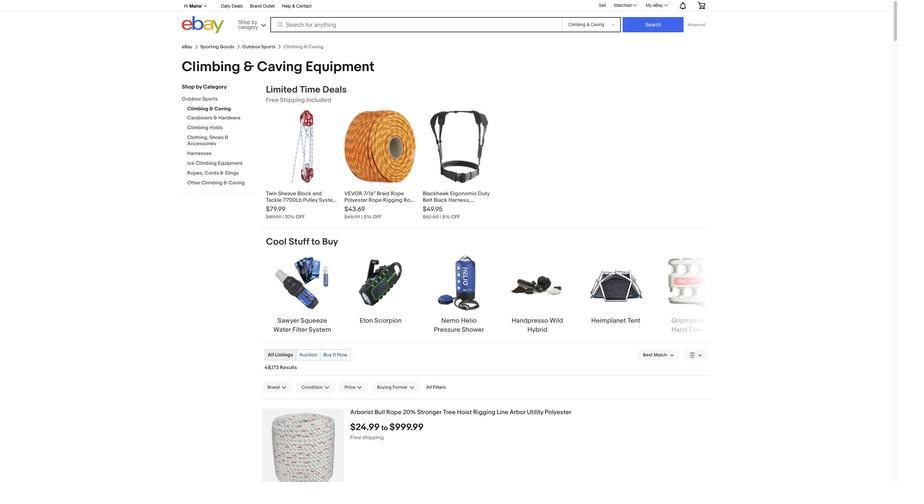 Task type: locate. For each thing, give the bounding box(es) containing it.
by inside the shop by category
[[252, 19, 257, 25]]

& down outdoor sports on the left of the page
[[244, 58, 254, 76]]

1 horizontal spatial brand
[[268, 385, 280, 390]]

0 vertical spatial rigging
[[383, 197, 403, 204]]

1 vertical spatial outdoor sports link
[[182, 96, 251, 103]]

free for limited time deals
[[266, 97, 279, 104]]

sports inside outdoor sports climbing & caving carabiners & hardware climbing holds clothing, shoes & accessories harnesses ice climbing equipment ropes, cords & slings other climbing & caving
[[202, 96, 218, 102]]

0 horizontal spatial by
[[196, 84, 202, 90]]

goods
[[220, 44, 235, 50]]

ebay left sporting on the left top of the page
[[182, 44, 192, 50]]

5%
[[364, 214, 372, 220], [443, 214, 450, 220]]

to right the stuff on the left of the page
[[312, 236, 320, 248]]

shop by category
[[182, 84, 227, 90]]

2 off from the left
[[373, 214, 382, 220]]

by left category
[[196, 84, 202, 90]]

tent
[[628, 317, 641, 325]]

0 vertical spatial equipment
[[306, 58, 375, 76]]

1 vertical spatial brand
[[268, 385, 280, 390]]

climbing holds link
[[187, 125, 256, 131]]

5% down small/medium
[[443, 214, 450, 220]]

sporting goods link
[[200, 44, 235, 50]]

$52.50
[[423, 214, 439, 220]]

1 horizontal spatial sports
[[261, 44, 276, 50]]

0 horizontal spatial ebay
[[182, 44, 192, 50]]

| inside "$49.95 $52.50 | 5% off"
[[440, 214, 442, 220]]

shipping
[[280, 97, 305, 104]]

0 horizontal spatial brand
[[250, 4, 262, 9]]

free inside limited time deals free shipping included
[[266, 97, 279, 104]]

off down blackhawk ergonomic duty belt black harness, small/medium - 44h001bk
[[451, 214, 461, 220]]

3 | from the left
[[440, 214, 442, 220]]

1 vertical spatial ebay
[[182, 44, 192, 50]]

1 5% from the left
[[364, 214, 372, 220]]

1 vertical spatial free
[[350, 434, 362, 441]]

0 horizontal spatial off
[[296, 214, 305, 220]]

0 horizontal spatial free
[[266, 97, 279, 104]]

1 vertical spatial buy
[[324, 352, 332, 358]]

$43.69
[[345, 206, 365, 214]]

2 | from the left
[[362, 214, 363, 220]]

to
[[312, 236, 320, 248], [382, 424, 388, 432]]

all inside all listings link
[[268, 352, 274, 358]]

0 horizontal spatial polyester
[[345, 197, 368, 204]]

rigging right '8400lb'
[[383, 197, 403, 204]]

5% for $43.69
[[364, 214, 372, 220]]

deals up included
[[323, 84, 347, 96]]

sports
[[261, 44, 276, 50], [202, 96, 218, 102]]

0 vertical spatial deals
[[232, 4, 243, 9]]

buy right the stuff on the left of the page
[[322, 236, 338, 248]]

0 horizontal spatial all
[[268, 352, 274, 358]]

$999.99
[[390, 422, 424, 433]]

sports up climbing & caving equipment
[[261, 44, 276, 50]]

1 vertical spatial outdoor
[[182, 96, 201, 102]]

my ebay link
[[642, 1, 671, 10]]

| left "10%"
[[283, 214, 284, 220]]

all filters
[[427, 385, 446, 390]]

best match
[[644, 352, 668, 358]]

wild
[[550, 317, 564, 325]]

1 horizontal spatial 5%
[[443, 214, 450, 220]]

| right $45.99
[[362, 214, 363, 220]]

sports for outdoor sports climbing & caving carabiners & hardware climbing holds clothing, shoes & accessories harnesses ice climbing equipment ropes, cords & slings other climbing & caving
[[202, 96, 218, 102]]

free inside $24.99 to $999.99 free shipping
[[350, 434, 362, 441]]

advanced link
[[684, 17, 710, 32]]

1 horizontal spatial rigging
[[474, 409, 496, 416]]

ice climbing equipment link
[[187, 160, 256, 167]]

0 horizontal spatial |
[[283, 214, 284, 220]]

all up 48,173
[[268, 352, 274, 358]]

off inside $43.69 $45.99 | 5% off
[[373, 214, 382, 220]]

&
[[292, 4, 295, 9], [244, 58, 254, 76], [210, 106, 213, 112], [214, 115, 217, 121], [225, 134, 229, 141], [220, 170, 224, 176], [224, 180, 227, 186]]

caving up limited
[[257, 58, 303, 76]]

by down brand outlet link
[[252, 19, 257, 25]]

0 vertical spatial brand
[[250, 4, 262, 9]]

brand down 48,173
[[268, 385, 280, 390]]

ebay right my
[[654, 3, 664, 8]]

all left filters
[[427, 385, 432, 390]]

shop inside the shop by category
[[238, 19, 250, 25]]

1 | from the left
[[283, 214, 284, 220]]

0 vertical spatial sports
[[261, 44, 276, 50]]

arborist bull rope 20% stronger tree hoist rigging line arbor utility polyester image
[[262, 409, 344, 482]]

water
[[274, 326, 291, 334]]

shop for shop by category
[[182, 84, 195, 90]]

harnesses
[[187, 150, 212, 157]]

free down limited
[[266, 97, 279, 104]]

gripmaster pro hand exerciser link
[[658, 254, 731, 335]]

48,173
[[265, 365, 279, 371]]

hoist
[[457, 409, 472, 416]]

1 horizontal spatial by
[[252, 19, 257, 25]]

helio
[[461, 317, 477, 325]]

hardware
[[219, 115, 241, 121]]

| inside $79.99 $89.09 | 10% off
[[283, 214, 284, 220]]

price
[[345, 385, 356, 390]]

all inside the all filters button
[[427, 385, 432, 390]]

0 vertical spatial ebay
[[654, 3, 664, 8]]

heimplanet tent image
[[587, 254, 645, 312]]

shop left category
[[182, 84, 195, 90]]

cool stuff to buy
[[266, 236, 338, 248]]

contact
[[296, 4, 312, 9]]

2 horizontal spatial off
[[451, 214, 461, 220]]

1 off from the left
[[296, 214, 305, 220]]

equipment inside outdoor sports climbing & caving carabiners & hardware climbing holds clothing, shoes & accessories harnesses ice climbing equipment ropes, cords & slings other climbing & caving
[[218, 160, 243, 166]]

holds
[[210, 125, 223, 131]]

$43.69 $45.99 | 5% off
[[345, 206, 382, 220]]

buying
[[377, 385, 392, 390]]

rigging inside the vevor 7/16" braid rope polyester rope rigging rope 200ft 8400lb strength
[[383, 197, 403, 204]]

& down ropes, cords & slings 'link'
[[224, 180, 227, 186]]

0 vertical spatial polyester
[[345, 197, 368, 204]]

hand
[[672, 326, 688, 334]]

0 horizontal spatial shop
[[182, 84, 195, 90]]

eton scorpion link
[[345, 254, 417, 326]]

daily deals link
[[221, 3, 243, 11]]

1 vertical spatial shop
[[182, 84, 195, 90]]

3 off from the left
[[451, 214, 461, 220]]

rope
[[391, 190, 404, 197], [369, 197, 382, 204], [404, 197, 417, 204], [387, 409, 402, 416]]

2 horizontal spatial |
[[440, 214, 442, 220]]

& up carabiners & hardware link
[[210, 106, 213, 112]]

eton
[[360, 317, 373, 325]]

climbing up "carabiners"
[[187, 106, 209, 112]]

$45.99
[[345, 214, 361, 220]]

| inside $43.69 $45.99 | 5% off
[[362, 214, 363, 220]]

polyester inside the vevor 7/16" braid rope polyester rope rigging rope 200ft 8400lb strength
[[345, 197, 368, 204]]

caving down the slings
[[229, 180, 245, 186]]

0 horizontal spatial sports
[[202, 96, 218, 102]]

1 horizontal spatial off
[[373, 214, 382, 220]]

watchlist link
[[610, 1, 640, 10]]

sawyer squeeze water filter system
[[274, 317, 331, 334]]

ergonomic
[[451, 190, 477, 197]]

it
[[333, 352, 336, 358]]

2 5% from the left
[[443, 214, 450, 220]]

0 vertical spatial outdoor
[[243, 44, 260, 50]]

1 vertical spatial deals
[[323, 84, 347, 96]]

0 vertical spatial all
[[268, 352, 274, 358]]

bull
[[375, 409, 385, 416]]

outdoor inside outdoor sports climbing & caving carabiners & hardware climbing holds clothing, shoes & accessories harnesses ice climbing equipment ropes, cords & slings other climbing & caving
[[182, 96, 201, 102]]

climbing down cords
[[202, 180, 223, 186]]

blackhawk ergonomic duty belt black harness, small/medium - 44h001bk
[[423, 190, 490, 210]]

off down '8400lb'
[[373, 214, 382, 220]]

limited time deals free shipping included
[[266, 84, 347, 104]]

to up the shipping at the bottom left of the page
[[382, 424, 388, 432]]

off inside $79.99 $89.09 | 10% off
[[296, 214, 305, 220]]

5% inside $43.69 $45.99 | 5% off
[[364, 214, 372, 220]]

5% inside "$49.95 $52.50 | 5% off"
[[443, 214, 450, 220]]

1 horizontal spatial shop
[[238, 19, 250, 25]]

deals right daily
[[232, 4, 243, 9]]

outdoor down shop by category
[[182, 96, 201, 102]]

1 horizontal spatial all
[[427, 385, 432, 390]]

buy left "it" at the left
[[324, 352, 332, 358]]

$89.09 text field
[[266, 214, 282, 220]]

free down $24.99
[[350, 434, 362, 441]]

shop down daily deals link
[[238, 19, 250, 25]]

$24.99 to $999.99 free shipping
[[350, 422, 424, 441]]

polyester up the $43.69
[[345, 197, 368, 204]]

shop by category button
[[235, 16, 268, 32]]

arbor
[[510, 409, 526, 416]]

| for $49.95
[[440, 214, 442, 220]]

off inside "$49.95 $52.50 | 5% off"
[[451, 214, 461, 220]]

brand inside account navigation
[[250, 4, 262, 9]]

1 horizontal spatial ebay
[[654, 3, 664, 8]]

outdoor down category
[[243, 44, 260, 50]]

brand inside dropdown button
[[268, 385, 280, 390]]

by for category
[[196, 84, 202, 90]]

other climbing & caving link
[[187, 180, 256, 187]]

sawyer squeeze water filter system image
[[273, 254, 332, 312]]

arborist bull rope 20% stronger tree hoist rigging line arbor utility polyester link
[[350, 409, 711, 416]]

48,173 results
[[265, 365, 297, 371]]

1 vertical spatial sports
[[202, 96, 218, 102]]

5% for $49.95
[[443, 214, 450, 220]]

belt
[[423, 197, 433, 204]]

off for $79.99
[[296, 214, 305, 220]]

eton scorpion image
[[352, 254, 410, 312]]

handpresso wild hybrid link
[[502, 254, 574, 335]]

accessories
[[187, 141, 216, 147]]

ice
[[187, 160, 195, 166]]

blackhawk
[[423, 190, 449, 197]]

Search for anything text field
[[271, 18, 561, 32]]

0 vertical spatial free
[[266, 97, 279, 104]]

0 horizontal spatial 5%
[[364, 214, 372, 220]]

1 horizontal spatial polyester
[[545, 409, 572, 416]]

brand for brand outlet
[[250, 4, 262, 9]]

heimplanet
[[592, 317, 627, 325]]

1 horizontal spatial free
[[350, 434, 362, 441]]

1 horizontal spatial outdoor
[[243, 44, 260, 50]]

free
[[266, 97, 279, 104], [350, 434, 362, 441]]

1 vertical spatial all
[[427, 385, 432, 390]]

1 vertical spatial by
[[196, 84, 202, 90]]

0 vertical spatial by
[[252, 19, 257, 25]]

5% down '8400lb'
[[364, 214, 372, 220]]

daily deals
[[221, 4, 243, 9]]

buy
[[322, 236, 338, 248], [324, 352, 332, 358]]

0 horizontal spatial rigging
[[383, 197, 403, 204]]

$24.99
[[350, 422, 380, 433]]

1 vertical spatial equipment
[[218, 160, 243, 166]]

sports down category
[[202, 96, 218, 102]]

0 horizontal spatial equipment
[[218, 160, 243, 166]]

0 vertical spatial shop
[[238, 19, 250, 25]]

condition button
[[296, 382, 336, 393]]

outdoor
[[243, 44, 260, 50], [182, 96, 201, 102]]

main content
[[262, 84, 731, 482]]

| right "$52.50"
[[440, 214, 442, 220]]

outdoor sports link
[[243, 44, 276, 50], [182, 96, 251, 103]]

1 horizontal spatial to
[[382, 424, 388, 432]]

44h001bk
[[464, 203, 490, 210]]

all
[[268, 352, 274, 358], [427, 385, 432, 390]]

1 horizontal spatial equipment
[[306, 58, 375, 76]]

system
[[309, 326, 331, 334]]

heimplanet tent link
[[580, 254, 653, 326]]

help & contact
[[282, 4, 312, 9]]

vevor 7/16" braid rope polyester rope rigging rope 200ft 8400lb strength
[[345, 190, 417, 210]]

by for category
[[252, 19, 257, 25]]

free for $24.99
[[350, 434, 362, 441]]

& inside account navigation
[[292, 4, 295, 9]]

hi
[[184, 4, 188, 9]]

off for $49.95
[[451, 214, 461, 220]]

sell link
[[596, 3, 610, 8]]

handpresso wild hybrid image
[[509, 254, 567, 312]]

clothing,
[[187, 134, 208, 141]]

& right help at the top
[[292, 4, 295, 9]]

0 horizontal spatial outdoor
[[182, 96, 201, 102]]

1 horizontal spatial deals
[[323, 84, 347, 96]]

0 horizontal spatial to
[[312, 236, 320, 248]]

1 vertical spatial to
[[382, 424, 388, 432]]

brand left outlet
[[250, 4, 262, 9]]

caving up carabiners & hardware link
[[215, 106, 231, 112]]

off right "10%"
[[296, 214, 305, 220]]

None submit
[[623, 17, 684, 32]]

1 horizontal spatial |
[[362, 214, 363, 220]]

0 horizontal spatial deals
[[232, 4, 243, 9]]

nemo helio pressure shower image
[[430, 254, 488, 312]]

$49.95
[[423, 206, 443, 214]]

polyester right "utility"
[[545, 409, 572, 416]]

buy inside buy it now link
[[324, 352, 332, 358]]

rigging left line
[[474, 409, 496, 416]]



Task type: vqa. For each thing, say whether or not it's contained in the screenshot.
"Replacement"
no



Task type: describe. For each thing, give the bounding box(es) containing it.
filters
[[433, 385, 446, 390]]

buy it now link
[[321, 350, 351, 360]]

0 vertical spatial buy
[[322, 236, 338, 248]]

carabiners
[[187, 115, 213, 121]]

utility
[[527, 409, 544, 416]]

$52.50 text field
[[423, 214, 439, 220]]

| for $43.69
[[362, 214, 363, 220]]

daily
[[221, 4, 231, 9]]

deals inside limited time deals free shipping included
[[323, 84, 347, 96]]

!
[[201, 4, 202, 9]]

all for all filters
[[427, 385, 432, 390]]

watchlist
[[614, 3, 632, 8]]

handpresso wild hybrid
[[512, 317, 564, 334]]

$79.99 $89.09 | 10% off
[[266, 206, 305, 220]]

ebay link
[[182, 44, 192, 50]]

to inside $24.99 to $999.99 free shipping
[[382, 424, 388, 432]]

scorpion
[[375, 317, 402, 325]]

outdoor for outdoor sports
[[243, 44, 260, 50]]

buying format
[[377, 385, 408, 390]]

0 vertical spatial outdoor sports link
[[243, 44, 276, 50]]

deals inside account navigation
[[232, 4, 243, 9]]

my ebay
[[646, 3, 664, 8]]

& right shoes
[[225, 134, 229, 141]]

1 vertical spatial caving
[[215, 106, 231, 112]]

ropes, cords & slings link
[[187, 170, 256, 177]]

handpresso
[[512, 317, 549, 325]]

$79.99
[[266, 206, 286, 214]]

shop for shop by category
[[238, 19, 250, 25]]

8400lb
[[361, 203, 380, 210]]

vevor 7/16" braid rope polyester rope rigging rope 200ft 8400lb strength image
[[345, 110, 417, 183]]

clothing, shoes & accessories link
[[187, 134, 256, 147]]

best
[[644, 352, 653, 358]]

pressure
[[434, 326, 461, 334]]

arborist
[[350, 409, 373, 416]]

& up holds
[[214, 115, 217, 121]]

twin sheave block and tackle 7700lb pulley system 200 feet 1/2 double braid rope image
[[266, 110, 339, 183]]

results
[[280, 365, 297, 371]]

outdoor for outdoor sports climbing & caving carabiners & hardware climbing holds clothing, shoes & accessories harnesses ice climbing equipment ropes, cords & slings other climbing & caving
[[182, 96, 201, 102]]

ebay inside account navigation
[[654, 3, 664, 8]]

squeeze
[[301, 317, 327, 325]]

$49.95 $52.50 | 5% off
[[423, 206, 461, 220]]

sawyer squeeze water filter system link
[[266, 254, 339, 335]]

now
[[337, 352, 348, 358]]

black
[[434, 197, 448, 204]]

shop by category banner
[[180, 0, 711, 35]]

climbing & caving equipment
[[182, 58, 375, 76]]

all for all listings
[[268, 352, 274, 358]]

buying format button
[[372, 382, 421, 393]]

auction
[[300, 352, 318, 358]]

account navigation
[[180, 0, 711, 11]]

filter
[[293, 326, 307, 334]]

price button
[[339, 382, 369, 393]]

advanced
[[688, 23, 706, 27]]

view: list view image
[[689, 351, 703, 359]]

vevor
[[345, 190, 363, 197]]

condition
[[302, 385, 323, 390]]

0 vertical spatial caving
[[257, 58, 303, 76]]

sporting goods
[[200, 44, 235, 50]]

0 vertical spatial to
[[312, 236, 320, 248]]

main content containing limited time deals
[[262, 84, 731, 482]]

limited
[[266, 84, 298, 96]]

format
[[393, 385, 408, 390]]

blackhawk ergonomic duty belt black harness, small/medium - 44h001bk image
[[430, 110, 488, 183]]

7/16"
[[364, 190, 376, 197]]

tree
[[443, 409, 456, 416]]

auction link
[[297, 350, 320, 360]]

& down ice climbing equipment link
[[220, 170, 224, 176]]

my
[[646, 3, 652, 8]]

listings
[[275, 352, 293, 358]]

1 vertical spatial polyester
[[545, 409, 572, 416]]

$45.99 text field
[[345, 214, 361, 220]]

cords
[[205, 170, 219, 176]]

all listings
[[268, 352, 293, 358]]

shower
[[462, 326, 485, 334]]

off for $43.69
[[373, 214, 382, 220]]

carabiners & hardware link
[[187, 115, 256, 122]]

sports for outdoor sports
[[261, 44, 276, 50]]

shipping
[[363, 434, 384, 441]]

help & contact link
[[282, 3, 312, 11]]

10%
[[285, 214, 295, 220]]

20%
[[403, 409, 416, 416]]

gripmaster
[[672, 317, 706, 325]]

harnesses link
[[187, 150, 256, 157]]

your shopping cart image
[[698, 2, 706, 9]]

sell
[[599, 3, 606, 8]]

heimplanet tent
[[592, 317, 641, 325]]

2 vertical spatial caving
[[229, 180, 245, 186]]

outdoor sports climbing & caving carabiners & hardware climbing holds clothing, shoes & accessories harnesses ice climbing equipment ropes, cords & slings other climbing & caving
[[182, 96, 245, 186]]

$89.09
[[266, 214, 282, 220]]

shoes
[[210, 134, 224, 141]]

time
[[300, 84, 321, 96]]

sawyer
[[278, 317, 299, 325]]

-
[[461, 203, 463, 210]]

shop by category
[[238, 19, 258, 30]]

outdoor sports
[[243, 44, 276, 50]]

climbing up clothing, on the top left
[[187, 125, 208, 131]]

climbing down sporting on the left top of the page
[[182, 58, 240, 76]]

outlet
[[263, 4, 275, 9]]

brand button
[[262, 382, 293, 393]]

duty
[[479, 190, 490, 197]]

| for $79.99
[[283, 214, 284, 220]]

harness,
[[449, 197, 470, 204]]

gripmaster pro hand exerciser image
[[666, 254, 724, 312]]

climbing up cords
[[196, 160, 217, 166]]

stronger
[[418, 409, 442, 416]]

1 vertical spatial rigging
[[474, 409, 496, 416]]

brand for brand
[[268, 385, 280, 390]]

brand outlet link
[[250, 3, 275, 11]]

slings
[[225, 170, 239, 176]]

none submit inside shop by category banner
[[623, 17, 684, 32]]

exerciser
[[689, 326, 717, 334]]

category
[[238, 24, 258, 30]]

cool
[[266, 236, 287, 248]]

rope inside arborist bull rope 20% stronger tree hoist rigging line arbor utility polyester link
[[387, 409, 402, 416]]



